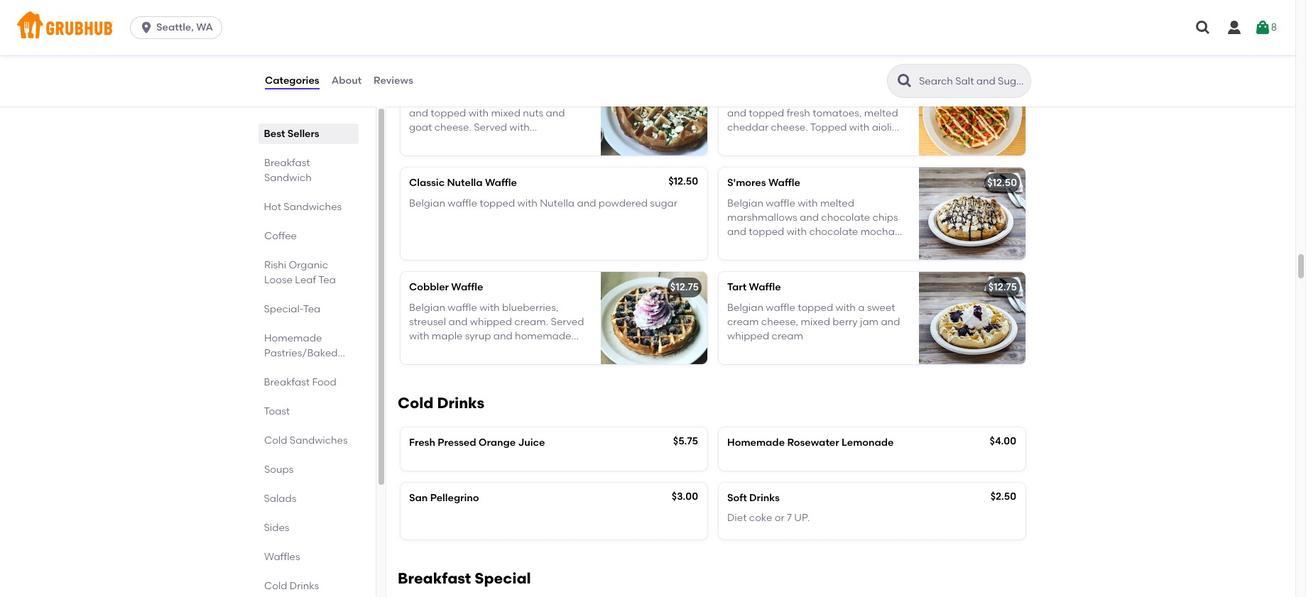 Task type: describe. For each thing, give the bounding box(es) containing it.
sandwiches for hot sandwiches
[[284, 201, 342, 213]]

s'mores
[[727, 177, 766, 189]]

special-tea
[[264, 303, 321, 315]]

pressed
[[438, 437, 476, 449]]

fresh
[[409, 437, 435, 449]]

s'mores waffle image
[[919, 168, 1026, 260]]

belgian for belgian waffle stuffed with bacon and topped fresh tomatoes, melted cheddar cheese. topped with aioli and homemade pesto sauce.
[[727, 93, 764, 105]]

topped inside the 'belgian waffle stuffed with bacon and topped fresh tomatoes, melted cheddar cheese. topped with aioli and homemade pesto sauce.'
[[749, 107, 784, 119]]

stuffed for tomatoes,
[[798, 93, 831, 105]]

food
[[313, 376, 337, 389]]

waffle for belgian waffle with melted marshmallows and chocolate chips and topped with chocolate mocha syrup and graham crackers
[[766, 197, 795, 209]]

jam!
[[493, 136, 514, 148]]

mocha
[[861, 226, 895, 238]]

waffle for belgian waffle with melted marshmallows and chocolate chips and topped with chocolate mocha syrup and graham crackers
[[769, 177, 800, 189]]

1 vertical spatial cold
[[264, 435, 287, 447]]

hummingbird
[[409, 73, 476, 85]]

goods
[[264, 362, 296, 374]]

juice
[[518, 437, 545, 449]]

belgian waffle with melted marshmallows and chocolate chips and topped with chocolate mocha syrup and graham crackers
[[727, 197, 898, 253]]

chips
[[873, 212, 898, 224]]

homemade pastries/baked goods breakfast food
[[264, 332, 338, 389]]

whipped inside belgian waffle with blueberries, streusel and whipped cream. served with maple syrup and homemade whip cream.
[[470, 316, 512, 328]]

wa
[[196, 21, 213, 33]]

orange
[[479, 437, 516, 449]]

topped
[[810, 122, 847, 134]]

$14.00
[[987, 73, 1017, 85]]

soft drinks
[[727, 492, 780, 504]]

belgian waffle stuffed with bacon and topped fresh tomatoes, melted cheddar cheese. topped with aioli and homemade pesto sauce.
[[727, 93, 898, 148]]

seattle, wa button
[[130, 16, 228, 39]]

topped inside belgian waffle with melted marshmallows and chocolate chips and topped with chocolate mocha syrup and graham crackers
[[749, 226, 784, 238]]

rosewater
[[787, 437, 839, 449]]

sandwiches for cold sandwiches
[[290, 435, 348, 447]]

homemade inside belgian waffle with blueberries, streusel and whipped cream. served with maple syrup and homemade whip cream.
[[515, 331, 571, 343]]

salads
[[264, 493, 297, 505]]

reviews
[[374, 74, 413, 87]]

$3.00
[[672, 491, 698, 503]]

goat
[[409, 122, 432, 134]]

breakfast for breakfast special
[[398, 570, 471, 588]]

special
[[475, 570, 531, 588]]

leaf
[[295, 274, 316, 286]]

2 vertical spatial cold
[[264, 580, 287, 592]]

belgian waffle with blueberries, streusel and whipped cream. served with maple syrup and homemade whip cream.
[[409, 302, 584, 357]]

homemade for homemade pastries/baked goods breakfast food
[[264, 332, 322, 345]]

homemade inside belgian waffle stuffed with spinach and topped with mixed nuts and goat cheese. served with homemade date jam!
[[409, 136, 465, 148]]

hot
[[264, 201, 282, 213]]

classic
[[409, 177, 445, 189]]

coffee
[[264, 230, 297, 242]]

cheese. inside the 'belgian waffle stuffed with bacon and topped fresh tomatoes, melted cheddar cheese. topped with aioli and homemade pesto sauce.'
[[771, 122, 808, 134]]

up.
[[794, 512, 810, 524]]

syrup inside belgian waffle with melted marshmallows and chocolate chips and topped with chocolate mocha syrup and graham crackers
[[727, 241, 753, 253]]

crackers
[[818, 241, 860, 253]]

0 vertical spatial chocolate
[[821, 212, 870, 224]]

homemade rosewater lemonade
[[727, 437, 894, 449]]

seattle, wa
[[156, 21, 213, 33]]

hot sandwiches
[[264, 201, 342, 213]]

sellers
[[288, 128, 320, 140]]

belgian for belgian waffle topped with nutella and powdered sugar
[[409, 197, 445, 209]]

diet coke or 7 up.
[[727, 512, 810, 524]]

aioli
[[872, 122, 892, 134]]

waffle for belgian waffle topped with a sweet cream cheese, mixed berry jam and whipped cream
[[766, 302, 795, 314]]

best
[[264, 128, 286, 140]]

0 horizontal spatial cream
[[727, 316, 759, 328]]

nuts
[[523, 107, 543, 119]]

belgian waffle topped with nutella and powdered sugar
[[409, 197, 678, 209]]

whip
[[409, 345, 432, 357]]

0 vertical spatial nutella
[[447, 177, 483, 189]]

coke
[[749, 512, 772, 524]]

1 horizontal spatial $12.50
[[987, 177, 1017, 189]]

soups
[[264, 464, 294, 476]]

cobbler
[[409, 282, 449, 294]]

belgian waffle topped with a sweet cream cheese, mixed berry jam and whipped cream
[[727, 302, 900, 343]]

seattle,
[[156, 21, 194, 33]]

fresh
[[787, 107, 810, 119]]

tomatoes,
[[813, 107, 862, 119]]

$12.75 for belgian waffle with blueberries, streusel and whipped cream. served with maple syrup and homemade whip cream.
[[670, 282, 699, 294]]

waffle down jam!
[[485, 177, 517, 189]]

berry
[[833, 316, 858, 328]]

hummingbird waffle image
[[601, 64, 707, 156]]

sauce.
[[837, 136, 869, 148]]

date
[[468, 136, 491, 148]]

8 button
[[1254, 15, 1277, 40]]

cheddar
[[727, 122, 769, 134]]

pastries/baked
[[264, 347, 338, 359]]

blt waffle image
[[919, 64, 1026, 156]]

tart
[[727, 282, 747, 294]]

0 horizontal spatial cold drinks
[[264, 580, 319, 592]]

diet
[[727, 512, 747, 524]]

with inside "belgian waffle topped with a sweet cream cheese, mixed berry jam and whipped cream"
[[836, 302, 856, 314]]

san
[[409, 492, 428, 504]]

cheese,
[[761, 316, 799, 328]]

jam
[[860, 316, 879, 328]]

mixed for served
[[491, 107, 521, 119]]

graham
[[777, 241, 816, 253]]

breakfast special
[[398, 570, 531, 588]]

7
[[787, 512, 792, 524]]

classic nutella waffle
[[409, 177, 517, 189]]

cold sandwiches
[[264, 435, 348, 447]]

categories button
[[264, 55, 320, 107]]

sugar
[[650, 197, 678, 209]]

served inside belgian waffle with blueberries, streusel and whipped cream. served with maple syrup and homemade whip cream.
[[551, 316, 584, 328]]

served inside belgian waffle stuffed with spinach and topped with mixed nuts and goat cheese. served with homemade date jam!
[[474, 122, 507, 134]]

waffles
[[264, 551, 300, 563]]

streusel
[[409, 316, 446, 328]]



Task type: locate. For each thing, give the bounding box(es) containing it.
1 horizontal spatial melted
[[864, 107, 898, 119]]

melted up crackers
[[820, 197, 854, 209]]

homemade down blueberries,
[[515, 331, 571, 343]]

bacon
[[856, 93, 888, 105]]

homemade up soft drinks
[[727, 437, 785, 449]]

svg image for seattle, wa
[[139, 21, 154, 35]]

1 horizontal spatial cold drinks
[[398, 395, 484, 412]]

1 vertical spatial mixed
[[801, 316, 830, 328]]

mixed inside belgian waffle stuffed with spinach and topped with mixed nuts and goat cheese. served with homemade date jam!
[[491, 107, 521, 119]]

$12.75
[[670, 282, 699, 294], [989, 282, 1017, 294]]

belgian up cheddar on the top of the page
[[727, 93, 764, 105]]

stuffed down hummingbird waffle on the top of the page
[[481, 93, 515, 105]]

waffle for belgian waffle with blueberries, streusel and whipped cream. served with maple syrup and homemade whip cream.
[[451, 282, 483, 294]]

waffle up marshmallows
[[766, 197, 795, 209]]

cheese. inside belgian waffle stuffed with spinach and topped with mixed nuts and goat cheese. served with homemade date jam!
[[434, 122, 472, 134]]

belgian down tart
[[727, 302, 764, 314]]

tea right leaf
[[318, 274, 336, 286]]

cold down waffles
[[264, 580, 287, 592]]

tart waffle
[[727, 282, 781, 294]]

breakfast inside homemade pastries/baked goods breakfast food
[[264, 376, 310, 389]]

0 vertical spatial cream.
[[514, 316, 549, 328]]

s'mores waffle
[[727, 177, 800, 189]]

topped up berry
[[798, 302, 833, 314]]

0 horizontal spatial $12.50
[[669, 176, 698, 188]]

waffle up cheese,
[[766, 302, 795, 314]]

0 vertical spatial homemade
[[264, 332, 322, 345]]

1 horizontal spatial $12.75
[[989, 282, 1017, 294]]

0 horizontal spatial melted
[[820, 197, 854, 209]]

1 horizontal spatial cheese.
[[771, 122, 808, 134]]

$4.00
[[990, 436, 1016, 448]]

waffle inside belgian waffle with melted marshmallows and chocolate chips and topped with chocolate mocha syrup and graham crackers
[[766, 197, 795, 209]]

belgian inside belgian waffle with melted marshmallows and chocolate chips and topped with chocolate mocha syrup and graham crackers
[[727, 197, 764, 209]]

$5.75
[[673, 436, 698, 448]]

belgian inside the 'belgian waffle stuffed with bacon and topped fresh tomatoes, melted cheddar cheese. topped with aioli and homemade pesto sauce.'
[[727, 93, 764, 105]]

0 vertical spatial served
[[474, 122, 507, 134]]

mixed left nuts
[[491, 107, 521, 119]]

0 vertical spatial breakfast
[[264, 157, 310, 169]]

2 vertical spatial breakfast
[[398, 570, 471, 588]]

cold up fresh
[[398, 395, 434, 412]]

cream.
[[514, 316, 549, 328], [434, 345, 469, 357]]

special-
[[264, 303, 303, 315]]

1 vertical spatial breakfast
[[264, 376, 310, 389]]

topped inside belgian waffle stuffed with spinach and topped with mixed nuts and goat cheese. served with homemade date jam!
[[431, 107, 466, 119]]

2 vertical spatial drinks
[[290, 580, 319, 592]]

served up the date
[[474, 122, 507, 134]]

nutella right classic
[[447, 177, 483, 189]]

drinks down waffles
[[290, 580, 319, 592]]

1 horizontal spatial drinks
[[437, 395, 484, 412]]

2 svg image from the left
[[1226, 19, 1243, 36]]

toast
[[264, 406, 290, 418]]

1 horizontal spatial nutella
[[540, 197, 575, 209]]

0 horizontal spatial whipped
[[470, 316, 512, 328]]

waffle inside belgian waffle stuffed with spinach and topped with mixed nuts and goat cheese. served with homemade date jam!
[[448, 93, 479, 105]]

melted
[[864, 107, 898, 119], [820, 197, 854, 209]]

2 horizontal spatial drinks
[[749, 492, 780, 504]]

cheese.
[[434, 122, 472, 134], [771, 122, 808, 134]]

and inside "belgian waffle topped with a sweet cream cheese, mixed berry jam and whipped cream"
[[881, 316, 900, 328]]

0 horizontal spatial mixed
[[491, 107, 521, 119]]

waffle for belgian waffle topped with a sweet cream cheese, mixed berry jam and whipped cream
[[749, 282, 781, 294]]

waffle inside "belgian waffle topped with a sweet cream cheese, mixed berry jam and whipped cream"
[[766, 302, 795, 314]]

waffle for belgian waffle topped with nutella and powdered sugar
[[448, 197, 477, 209]]

1 vertical spatial syrup
[[465, 331, 491, 343]]

sweet
[[867, 302, 895, 314]]

main navigation navigation
[[0, 0, 1296, 55]]

lemonade
[[842, 437, 894, 449]]

blueberries,
[[502, 302, 559, 314]]

tart waffle image
[[919, 272, 1026, 365]]

stuffed up fresh
[[798, 93, 831, 105]]

2 $12.75 from the left
[[989, 282, 1017, 294]]

whipped down blueberries,
[[470, 316, 512, 328]]

belgian down classic
[[409, 197, 445, 209]]

1 horizontal spatial homemade
[[515, 331, 571, 343]]

topped down classic nutella waffle at top left
[[480, 197, 515, 209]]

0 horizontal spatial cheese.
[[434, 122, 472, 134]]

0 horizontal spatial homemade
[[264, 332, 322, 345]]

waffle up belgian waffle stuffed with spinach and topped with mixed nuts and goat cheese. served with homemade date jam!
[[479, 73, 511, 85]]

served
[[474, 122, 507, 134], [551, 316, 584, 328]]

reviews button
[[373, 55, 414, 107]]

waffle for belgian waffle stuffed with bacon and topped fresh tomatoes, melted cheddar cheese. topped with aioli and homemade pesto sauce.
[[766, 93, 795, 105]]

0 horizontal spatial svg image
[[139, 21, 154, 35]]

san pellegrino
[[409, 492, 479, 504]]

melted inside belgian waffle with melted marshmallows and chocolate chips and topped with chocolate mocha syrup and graham crackers
[[820, 197, 854, 209]]

1 vertical spatial drinks
[[749, 492, 780, 504]]

stuffed
[[481, 93, 515, 105], [798, 93, 831, 105]]

0 vertical spatial cold
[[398, 395, 434, 412]]

breakfast left special
[[398, 570, 471, 588]]

waffle right s'mores
[[769, 177, 800, 189]]

melted inside the 'belgian waffle stuffed with bacon and topped fresh tomatoes, melted cheddar cheese. topped with aioli and homemade pesto sauce.'
[[864, 107, 898, 119]]

topped
[[431, 107, 466, 119], [749, 107, 784, 119], [480, 197, 515, 209], [749, 226, 784, 238], [798, 302, 833, 314]]

belgian waffle stuffed with spinach and topped with mixed nuts and goat cheese. served with homemade date jam!
[[409, 93, 578, 148]]

waffle inside belgian waffle with blueberries, streusel and whipped cream. served with maple syrup and homemade whip cream.
[[448, 302, 477, 314]]

topped up the goat
[[431, 107, 466, 119]]

waffle for belgian waffle with blueberries, streusel and whipped cream. served with maple syrup and homemade whip cream.
[[448, 302, 477, 314]]

stuffed inside belgian waffle stuffed with spinach and topped with mixed nuts and goat cheese. served with homemade date jam!
[[481, 93, 515, 105]]

0 vertical spatial cream
[[727, 316, 759, 328]]

1 horizontal spatial svg image
[[1226, 19, 1243, 36]]

1 horizontal spatial cream.
[[514, 316, 549, 328]]

breakfast sandwich
[[264, 157, 312, 184]]

waffle right tart
[[749, 282, 781, 294]]

1 vertical spatial cream.
[[434, 345, 469, 357]]

1 horizontal spatial cream
[[772, 331, 803, 343]]

breakfast up sandwich
[[264, 157, 310, 169]]

waffle up fresh
[[766, 93, 795, 105]]

0 horizontal spatial $12.75
[[670, 282, 699, 294]]

breakfast down goods
[[264, 376, 310, 389]]

0 horizontal spatial served
[[474, 122, 507, 134]]

1 horizontal spatial stuffed
[[798, 93, 831, 105]]

nutella left powdered at the top left
[[540, 197, 575, 209]]

1 vertical spatial homemade
[[727, 437, 785, 449]]

waffle inside the 'belgian waffle stuffed with bacon and topped fresh tomatoes, melted cheddar cheese. topped with aioli and homemade pesto sauce.'
[[766, 93, 795, 105]]

or
[[775, 512, 785, 524]]

chocolate
[[821, 212, 870, 224], [809, 226, 858, 238]]

tea
[[318, 274, 336, 286], [303, 303, 321, 315]]

cold drinks down waffles
[[264, 580, 319, 592]]

topped up cheddar on the top of the page
[[749, 107, 784, 119]]

0 vertical spatial cold drinks
[[398, 395, 484, 412]]

cream. down maple
[[434, 345, 469, 357]]

svg image inside 8 button
[[1254, 19, 1271, 36]]

drinks
[[437, 395, 484, 412], [749, 492, 780, 504], [290, 580, 319, 592]]

2 horizontal spatial homemade
[[749, 136, 805, 148]]

homemade inside homemade pastries/baked goods breakfast food
[[264, 332, 322, 345]]

melted up aioli
[[864, 107, 898, 119]]

sides
[[264, 522, 290, 534]]

0 vertical spatial drinks
[[437, 395, 484, 412]]

cobbler waffle image
[[601, 272, 707, 365]]

maple
[[432, 331, 463, 343]]

sandwiches up soups
[[290, 435, 348, 447]]

waffle
[[766, 93, 795, 105], [448, 197, 477, 209], [766, 197, 795, 209], [448, 302, 477, 314], [766, 302, 795, 314]]

1 horizontal spatial svg image
[[1254, 19, 1271, 36]]

topped inside "belgian waffle topped with a sweet cream cheese, mixed berry jam and whipped cream"
[[798, 302, 833, 314]]

sandwich
[[264, 172, 312, 184]]

belgian for belgian waffle topped with a sweet cream cheese, mixed berry jam and whipped cream
[[727, 302, 764, 314]]

1 vertical spatial sandwiches
[[290, 435, 348, 447]]

cream down tart
[[727, 316, 759, 328]]

pellegrino
[[430, 492, 479, 504]]

0 horizontal spatial nutella
[[447, 177, 483, 189]]

1 vertical spatial cream
[[772, 331, 803, 343]]

belgian
[[409, 93, 445, 105], [727, 93, 764, 105], [409, 197, 445, 209], [727, 197, 764, 209], [409, 302, 445, 314], [727, 302, 764, 314]]

stuffed inside the 'belgian waffle stuffed with bacon and topped fresh tomatoes, melted cheddar cheese. topped with aioli and homemade pesto sauce.'
[[798, 93, 831, 105]]

soft
[[727, 492, 747, 504]]

waffle down cobbler waffle
[[448, 302, 477, 314]]

breakfast inside breakfast sandwich
[[264, 157, 310, 169]]

belgian down the hummingbird
[[409, 93, 445, 105]]

0 horizontal spatial drinks
[[290, 580, 319, 592]]

cream down cheese,
[[772, 331, 803, 343]]

0 vertical spatial tea
[[318, 274, 336, 286]]

belgian for belgian waffle with melted marshmallows and chocolate chips and topped with chocolate mocha syrup and graham crackers
[[727, 197, 764, 209]]

organic
[[289, 259, 328, 271]]

homemade
[[264, 332, 322, 345], [727, 437, 785, 449]]

svg image inside seattle, wa button
[[139, 21, 154, 35]]

mixed inside "belgian waffle topped with a sweet cream cheese, mixed berry jam and whipped cream"
[[801, 316, 830, 328]]

whipped inside "belgian waffle topped with a sweet cream cheese, mixed berry jam and whipped cream"
[[727, 331, 769, 343]]

2 stuffed from the left
[[798, 93, 831, 105]]

with
[[517, 93, 537, 105], [834, 93, 854, 105], [469, 107, 489, 119], [510, 122, 530, 134], [849, 122, 870, 134], [517, 197, 538, 209], [798, 197, 818, 209], [787, 226, 807, 238], [480, 302, 500, 314], [836, 302, 856, 314], [409, 331, 429, 343]]

1 vertical spatial chocolate
[[809, 226, 858, 238]]

rishi organic loose leaf tea
[[264, 259, 336, 286]]

$2.50
[[991, 491, 1016, 503]]

belgian for belgian waffle stuffed with spinach and topped with mixed nuts and goat cheese. served with homemade date jam!
[[409, 93, 445, 105]]

1 horizontal spatial whipped
[[727, 331, 769, 343]]

1 vertical spatial cold drinks
[[264, 580, 319, 592]]

Search Salt and Sugar Cafe and Bakery search field
[[918, 75, 1026, 88]]

belgian inside "belgian waffle topped with a sweet cream cheese, mixed berry jam and whipped cream"
[[727, 302, 764, 314]]

mixed for cream
[[801, 316, 830, 328]]

topped down marshmallows
[[749, 226, 784, 238]]

0 vertical spatial whipped
[[470, 316, 512, 328]]

stuffed for mixed
[[481, 93, 515, 105]]

syrup
[[727, 241, 753, 253], [465, 331, 491, 343]]

2 cheese. from the left
[[771, 122, 808, 134]]

1 stuffed from the left
[[481, 93, 515, 105]]

cheese. down fresh
[[771, 122, 808, 134]]

waffle down hummingbird waffle on the top of the page
[[448, 93, 479, 105]]

0 horizontal spatial svg image
[[1195, 19, 1212, 36]]

marshmallows
[[727, 212, 797, 224]]

0 vertical spatial syrup
[[727, 241, 753, 253]]

syrup inside belgian waffle with blueberries, streusel and whipped cream. served with maple syrup and homemade whip cream.
[[465, 331, 491, 343]]

sandwiches down sandwich
[[284, 201, 342, 213]]

waffle
[[479, 73, 511, 85], [448, 93, 479, 105], [485, 177, 517, 189], [769, 177, 800, 189], [451, 282, 483, 294], [749, 282, 781, 294]]

1 vertical spatial nutella
[[540, 197, 575, 209]]

belgian up streusel at the bottom left of page
[[409, 302, 445, 314]]

svg image
[[1254, 19, 1271, 36], [139, 21, 154, 35]]

1 svg image from the left
[[1195, 19, 1212, 36]]

belgian inside belgian waffle stuffed with spinach and topped with mixed nuts and goat cheese. served with homemade date jam!
[[409, 93, 445, 105]]

1 $12.75 from the left
[[670, 282, 699, 294]]

a
[[858, 302, 865, 314]]

1 horizontal spatial served
[[551, 316, 584, 328]]

$12.50
[[669, 176, 698, 188], [987, 177, 1017, 189]]

cold drinks up pressed
[[398, 395, 484, 412]]

0 horizontal spatial syrup
[[465, 331, 491, 343]]

0 vertical spatial melted
[[864, 107, 898, 119]]

search icon image
[[896, 72, 913, 90]]

homemade inside the 'belgian waffle stuffed with bacon and topped fresh tomatoes, melted cheddar cheese. topped with aioli and homemade pesto sauce.'
[[749, 136, 805, 148]]

fresh pressed orange juice
[[409, 437, 545, 449]]

tea down leaf
[[303, 303, 321, 315]]

cream. down blueberries,
[[514, 316, 549, 328]]

drinks up pressed
[[437, 395, 484, 412]]

about button
[[331, 55, 362, 107]]

drinks up 'coke'
[[749, 492, 780, 504]]

1 vertical spatial whipped
[[727, 331, 769, 343]]

breakfast for breakfast sandwich
[[264, 157, 310, 169]]

mixed left berry
[[801, 316, 830, 328]]

about
[[331, 74, 362, 87]]

1 vertical spatial tea
[[303, 303, 321, 315]]

breakfast
[[264, 157, 310, 169], [264, 376, 310, 389], [398, 570, 471, 588]]

1 vertical spatial melted
[[820, 197, 854, 209]]

1 cheese. from the left
[[434, 122, 472, 134]]

0 horizontal spatial homemade
[[409, 136, 465, 148]]

homemade up pastries/baked
[[264, 332, 322, 345]]

sandwiches
[[284, 201, 342, 213], [290, 435, 348, 447]]

belgian inside belgian waffle with blueberries, streusel and whipped cream. served with maple syrup and homemade whip cream.
[[409, 302, 445, 314]]

categories
[[265, 74, 319, 87]]

syrup down marshmallows
[[727, 241, 753, 253]]

best sellers
[[264, 128, 320, 140]]

1 horizontal spatial mixed
[[801, 316, 830, 328]]

served down blueberries,
[[551, 316, 584, 328]]

whipped
[[470, 316, 512, 328], [727, 331, 769, 343]]

1 horizontal spatial syrup
[[727, 241, 753, 253]]

1 vertical spatial served
[[551, 316, 584, 328]]

spinach
[[540, 93, 578, 105]]

loose
[[264, 274, 293, 286]]

mixed
[[491, 107, 521, 119], [801, 316, 830, 328]]

cold drinks
[[398, 395, 484, 412], [264, 580, 319, 592]]

powdered
[[599, 197, 648, 209]]

cheese. up the date
[[434, 122, 472, 134]]

homemade for homemade rosewater lemonade
[[727, 437, 785, 449]]

homemade down the goat
[[409, 136, 465, 148]]

waffle down classic nutella waffle at top left
[[448, 197, 477, 209]]

rishi
[[264, 259, 286, 271]]

svg image
[[1195, 19, 1212, 36], [1226, 19, 1243, 36]]

cobbler waffle
[[409, 282, 483, 294]]

cold down the toast on the left
[[264, 435, 287, 447]]

waffle right cobbler at the left of page
[[451, 282, 483, 294]]

homemade down cheddar on the top of the page
[[749, 136, 805, 148]]

0 horizontal spatial stuffed
[[481, 93, 515, 105]]

waffle for belgian waffle stuffed with spinach and topped with mixed nuts and goat cheese. served with homemade date jam!
[[479, 73, 511, 85]]

belgian for belgian waffle with blueberries, streusel and whipped cream. served with maple syrup and homemade whip cream.
[[409, 302, 445, 314]]

whipped down cheese,
[[727, 331, 769, 343]]

svg image for 8
[[1254, 19, 1271, 36]]

belgian down s'mores
[[727, 197, 764, 209]]

syrup right maple
[[465, 331, 491, 343]]

tea inside rishi organic loose leaf tea
[[318, 274, 336, 286]]

0 horizontal spatial cream.
[[434, 345, 469, 357]]

$12.75 for belgian waffle topped with a sweet cream cheese, mixed berry jam and whipped cream
[[989, 282, 1017, 294]]

cream
[[727, 316, 759, 328], [772, 331, 803, 343]]

0 vertical spatial mixed
[[491, 107, 521, 119]]

0 vertical spatial sandwiches
[[284, 201, 342, 213]]

1 horizontal spatial homemade
[[727, 437, 785, 449]]



Task type: vqa. For each thing, say whether or not it's contained in the screenshot.
whipped inside the Belgian waffle topped with a sweet cream cheese, mixed berry jam and whipped cream
yes



